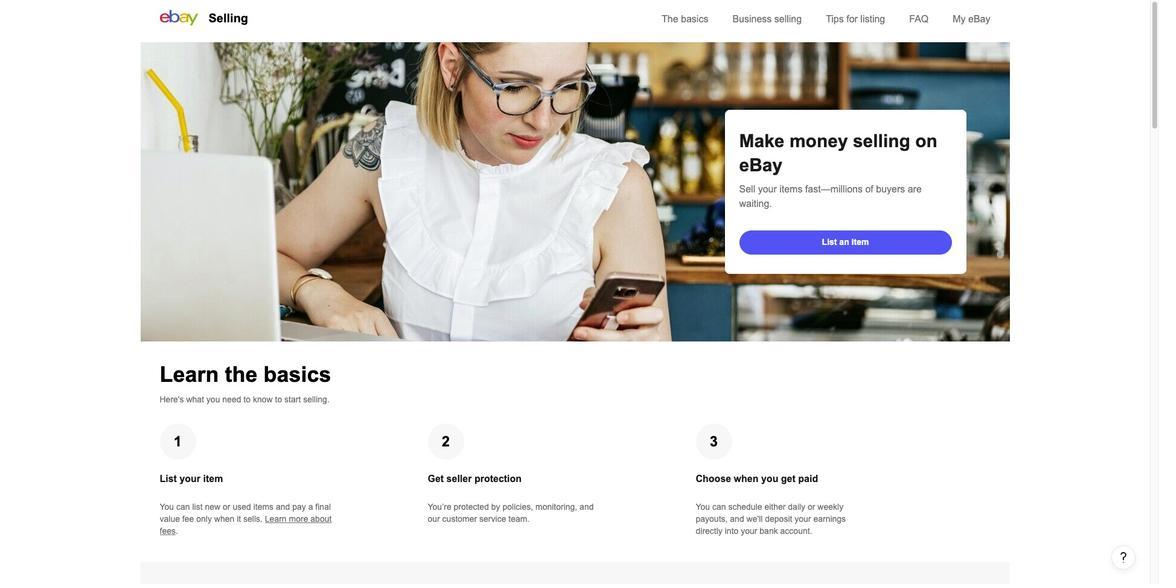 Task type: locate. For each thing, give the bounding box(es) containing it.
and up "into" at the bottom right
[[730, 514, 744, 524]]

1 horizontal spatial to
[[275, 395, 282, 404]]

0 horizontal spatial can
[[176, 502, 190, 512]]

2 you from the left
[[696, 502, 710, 512]]

1 horizontal spatial you
[[696, 502, 710, 512]]

your up waiting. at top
[[758, 184, 777, 194]]

the basics link
[[662, 14, 708, 24]]

.
[[176, 526, 178, 536]]

you for need
[[206, 395, 220, 404]]

0 horizontal spatial item
[[203, 474, 223, 484]]

money
[[790, 131, 848, 151]]

team.
[[508, 514, 530, 524]]

we'll
[[746, 514, 763, 524]]

basics
[[681, 14, 708, 24], [264, 362, 331, 387]]

0 horizontal spatial you
[[206, 395, 220, 404]]

basics right the
[[681, 14, 708, 24]]

1 horizontal spatial item
[[852, 237, 869, 247]]

ebay
[[968, 14, 990, 24], [739, 155, 782, 175]]

1 horizontal spatial items
[[779, 184, 803, 194]]

0 vertical spatial when
[[734, 474, 759, 484]]

items
[[779, 184, 803, 194], [253, 502, 274, 512]]

1 horizontal spatial list
[[822, 237, 837, 247]]

to right need
[[243, 395, 251, 404]]

sells.
[[243, 514, 263, 524]]

1 or from the left
[[223, 502, 230, 512]]

ebay right my
[[968, 14, 990, 24]]

selling.
[[303, 395, 329, 404]]

0 horizontal spatial to
[[243, 395, 251, 404]]

0 vertical spatial you
[[206, 395, 220, 404]]

0 vertical spatial basics
[[681, 14, 708, 24]]

here's what you need to know to start selling.
[[160, 395, 329, 404]]

your down we'll
[[741, 526, 757, 536]]

business selling
[[732, 14, 802, 24]]

1 vertical spatial learn
[[265, 514, 287, 524]]

0 vertical spatial learn
[[160, 362, 219, 387]]

1 vertical spatial item
[[203, 474, 223, 484]]

fee
[[182, 514, 194, 524]]

start
[[284, 395, 301, 404]]

1 vertical spatial ebay
[[739, 155, 782, 175]]

or right new
[[223, 502, 230, 512]]

learn more about fees link
[[160, 514, 332, 536]]

learn the basics
[[160, 362, 331, 387]]

you're protected by policies, monitoring, and our customer service team.
[[428, 502, 594, 524]]

ebay down make
[[739, 155, 782, 175]]

only
[[196, 514, 212, 524]]

when
[[734, 474, 759, 484], [214, 514, 234, 524]]

learn left more
[[265, 514, 287, 524]]

1 vertical spatial selling
[[853, 131, 910, 151]]

can inside you can list new or used items and pay a final value fee only when it sells.
[[176, 502, 190, 512]]

0 horizontal spatial and
[[276, 502, 290, 512]]

can up payouts,
[[712, 502, 726, 512]]

learn inside "learn more about fees"
[[265, 514, 287, 524]]

when left "it"
[[214, 514, 234, 524]]

learn up what at bottom left
[[160, 362, 219, 387]]

selling
[[774, 14, 802, 24], [853, 131, 910, 151]]

your inside sell your items fast—millions of buyers are waiting.
[[758, 184, 777, 194]]

get seller protection
[[428, 474, 522, 484]]

your down daily
[[795, 514, 811, 524]]

you for 3
[[696, 502, 710, 512]]

selling
[[209, 11, 248, 25]]

list down 1 on the left
[[160, 474, 177, 484]]

faq link
[[909, 14, 929, 24]]

you
[[206, 395, 220, 404], [761, 474, 778, 484]]

or right daily
[[808, 502, 815, 512]]

used
[[233, 502, 251, 512]]

to
[[243, 395, 251, 404], [275, 395, 282, 404]]

2 can from the left
[[712, 502, 726, 512]]

item up new
[[203, 474, 223, 484]]

our
[[428, 514, 440, 524]]

sell your items fast—millions of buyers are waiting.
[[739, 184, 922, 209]]

can inside you can schedule either daily or weekly payouts, and we'll deposit your earnings directly into your bank account.
[[712, 502, 726, 512]]

list left an
[[822, 237, 837, 247]]

1 can from the left
[[176, 502, 190, 512]]

1 horizontal spatial can
[[712, 502, 726, 512]]

weekly
[[818, 502, 843, 512]]

choose when you get paid
[[696, 474, 818, 484]]

learn for more
[[265, 514, 287, 524]]

either
[[764, 502, 786, 512]]

and
[[276, 502, 290, 512], [580, 502, 594, 512], [730, 514, 744, 524]]

1 horizontal spatial learn
[[265, 514, 287, 524]]

1 you from the left
[[160, 502, 174, 512]]

basics up start
[[264, 362, 331, 387]]

service
[[479, 514, 506, 524]]

0 horizontal spatial items
[[253, 502, 274, 512]]

you left 'get'
[[761, 474, 778, 484]]

get
[[428, 474, 444, 484]]

0 vertical spatial items
[[779, 184, 803, 194]]

get
[[781, 474, 796, 484]]

0 horizontal spatial selling
[[774, 14, 802, 24]]

learn more about fees
[[160, 514, 332, 536]]

1 vertical spatial when
[[214, 514, 234, 524]]

list
[[192, 502, 203, 512]]

you
[[160, 502, 174, 512], [696, 502, 710, 512]]

0 vertical spatial item
[[852, 237, 869, 247]]

item right an
[[852, 237, 869, 247]]

selling right the business
[[774, 14, 802, 24]]

by
[[491, 502, 500, 512]]

0 horizontal spatial list
[[160, 474, 177, 484]]

more
[[289, 514, 308, 524]]

2 horizontal spatial and
[[730, 514, 744, 524]]

0 horizontal spatial when
[[214, 514, 234, 524]]

0 horizontal spatial or
[[223, 502, 230, 512]]

my ebay
[[953, 14, 990, 24]]

1 vertical spatial items
[[253, 502, 274, 512]]

learn for the
[[160, 362, 219, 387]]

1 vertical spatial you
[[761, 474, 778, 484]]

0 horizontal spatial learn
[[160, 362, 219, 387]]

1 vertical spatial list
[[160, 474, 177, 484]]

you right what at bottom left
[[206, 395, 220, 404]]

learn
[[160, 362, 219, 387], [265, 514, 287, 524]]

0 vertical spatial selling
[[774, 14, 802, 24]]

and right the monitoring,
[[580, 502, 594, 512]]

items inside you can list new or used items and pay a final value fee only when it sells.
[[253, 502, 274, 512]]

and left 'pay' on the left of page
[[276, 502, 290, 512]]

1 horizontal spatial or
[[808, 502, 815, 512]]

you for 1
[[160, 502, 174, 512]]

make money selling on ebay
[[739, 131, 937, 175]]

the
[[662, 14, 678, 24]]

1 horizontal spatial ebay
[[968, 14, 990, 24]]

to left start
[[275, 395, 282, 404]]

you inside you can schedule either daily or weekly payouts, and we'll deposit your earnings directly into your bank account.
[[696, 502, 710, 512]]

you inside you can list new or used items and pay a final value fee only when it sells.
[[160, 502, 174, 512]]

0 horizontal spatial basics
[[264, 362, 331, 387]]

0 horizontal spatial ebay
[[739, 155, 782, 175]]

2
[[442, 433, 450, 450]]

list
[[822, 237, 837, 247], [160, 474, 177, 484]]

final
[[315, 502, 331, 512]]

1 horizontal spatial and
[[580, 502, 594, 512]]

can up "fee"
[[176, 502, 190, 512]]

0 horizontal spatial you
[[160, 502, 174, 512]]

1 horizontal spatial selling
[[853, 131, 910, 151]]

1 vertical spatial basics
[[264, 362, 331, 387]]

value
[[160, 514, 180, 524]]

and inside you're protected by policies, monitoring, and our customer service team.
[[580, 502, 594, 512]]

item
[[852, 237, 869, 247], [203, 474, 223, 484]]

0 vertical spatial ebay
[[968, 14, 990, 24]]

items left fast—millions
[[779, 184, 803, 194]]

earnings
[[813, 514, 846, 524]]

or
[[223, 502, 230, 512], [808, 502, 815, 512]]

when up schedule
[[734, 474, 759, 484]]

know
[[253, 395, 273, 404]]

1 to from the left
[[243, 395, 251, 404]]

you up payouts,
[[696, 502, 710, 512]]

tips for listing
[[826, 14, 885, 24]]

selling left on
[[853, 131, 910, 151]]

you up value
[[160, 502, 174, 512]]

items up sells.
[[253, 502, 274, 512]]

make
[[739, 131, 784, 151]]

the basics
[[662, 14, 708, 24]]

2 or from the left
[[808, 502, 815, 512]]

1 horizontal spatial you
[[761, 474, 778, 484]]

customer
[[442, 514, 477, 524]]

0 vertical spatial list
[[822, 237, 837, 247]]

your
[[758, 184, 777, 194], [180, 474, 200, 484], [795, 514, 811, 524], [741, 526, 757, 536]]



Task type: vqa. For each thing, say whether or not it's contained in the screenshot.
Items in Sell your items fast—millions of buyers are waiting.
yes



Task type: describe. For each thing, give the bounding box(es) containing it.
item for list an item
[[852, 237, 869, 247]]

list for list your item
[[160, 474, 177, 484]]

sell
[[739, 184, 755, 194]]

protected
[[454, 502, 489, 512]]

waiting.
[[739, 199, 772, 209]]

and inside you can schedule either daily or weekly payouts, and we'll deposit your earnings directly into your bank account.
[[730, 514, 744, 524]]

list for list an item
[[822, 237, 837, 247]]

on
[[915, 131, 937, 151]]

schedule
[[728, 502, 762, 512]]

new
[[205, 502, 220, 512]]

into
[[725, 526, 738, 536]]

choose
[[696, 474, 731, 484]]

you're
[[428, 502, 451, 512]]

are
[[908, 184, 922, 194]]

it
[[237, 514, 241, 524]]

you for get
[[761, 474, 778, 484]]

here's
[[160, 395, 184, 404]]

2 to from the left
[[275, 395, 282, 404]]

policies,
[[503, 502, 533, 512]]

you can list new or used items and pay a final value fee only when it sells.
[[160, 502, 331, 524]]

1 horizontal spatial basics
[[681, 14, 708, 24]]

my
[[953, 14, 966, 24]]

a
[[308, 502, 313, 512]]

selling inside make money selling on ebay
[[853, 131, 910, 151]]

listing
[[860, 14, 885, 24]]

can for 3
[[712, 502, 726, 512]]

help, opens dialogs image
[[1117, 552, 1129, 564]]

buyers
[[876, 184, 905, 194]]

account.
[[780, 526, 812, 536]]

protection
[[474, 474, 522, 484]]

the
[[225, 362, 257, 387]]

fees
[[160, 526, 176, 536]]

fast—millions
[[805, 184, 863, 194]]

deposit
[[765, 514, 792, 524]]

can for 1
[[176, 502, 190, 512]]

or inside you can list new or used items and pay a final value fee only when it sells.
[[223, 502, 230, 512]]

about
[[310, 514, 332, 524]]

payouts,
[[696, 514, 728, 524]]

item for list your item
[[203, 474, 223, 484]]

my ebay link
[[953, 14, 990, 24]]

directly
[[696, 526, 723, 536]]

of
[[865, 184, 873, 194]]

1
[[174, 433, 182, 450]]

paid
[[798, 474, 818, 484]]

you can schedule either daily or weekly payouts, and we'll deposit your earnings directly into your bank account.
[[696, 502, 846, 536]]

and inside you can list new or used items and pay a final value fee only when it sells.
[[276, 502, 290, 512]]

ebay inside make money selling on ebay
[[739, 155, 782, 175]]

business selling link
[[732, 14, 802, 24]]

1 horizontal spatial when
[[734, 474, 759, 484]]

your up "list"
[[180, 474, 200, 484]]

list an item link
[[739, 231, 952, 255]]

list your item
[[160, 474, 223, 484]]

pay
[[292, 502, 306, 512]]

an
[[839, 237, 849, 247]]

when inside you can list new or used items and pay a final value fee only when it sells.
[[214, 514, 234, 524]]

business
[[732, 14, 772, 24]]

what
[[186, 395, 204, 404]]

tips for listing link
[[826, 14, 885, 24]]

for
[[846, 14, 858, 24]]

need
[[222, 395, 241, 404]]

monitoring,
[[535, 502, 577, 512]]

daily
[[788, 502, 805, 512]]

3
[[710, 433, 718, 450]]

faq
[[909, 14, 929, 24]]

bank
[[760, 526, 778, 536]]

or inside you can schedule either daily or weekly payouts, and we'll deposit your earnings directly into your bank account.
[[808, 502, 815, 512]]

seller
[[446, 474, 472, 484]]

items inside sell your items fast—millions of buyers are waiting.
[[779, 184, 803, 194]]

tips
[[826, 14, 844, 24]]

list an item
[[822, 237, 869, 247]]



